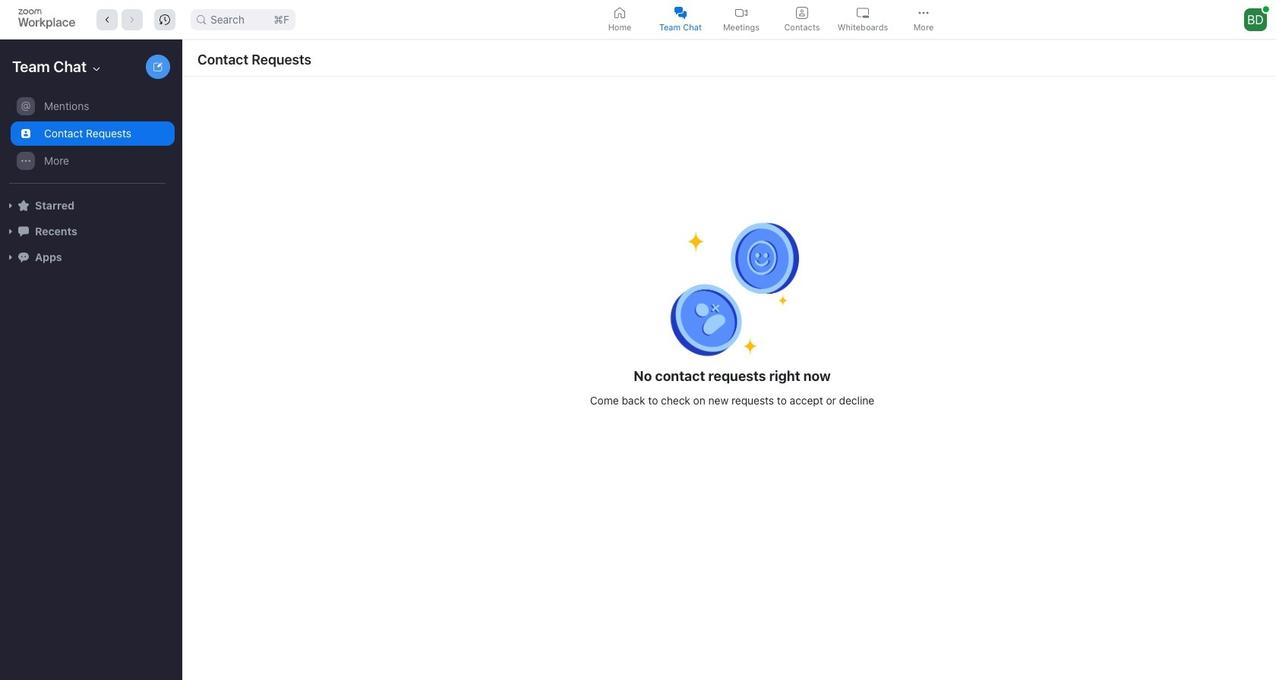 Task type: vqa. For each thing, say whether or not it's contained in the screenshot.
Triangle Right icon related to Star icon in the top of the page
yes



Task type: describe. For each thing, give the bounding box(es) containing it.
chatbot image
[[18, 252, 29, 263]]

triangle right image for recents tree item
[[6, 227, 15, 236]]

chevron left small image
[[102, 14, 112, 25]]

apps tree item
[[6, 245, 175, 271]]

chevron left small image
[[102, 14, 112, 25]]

starred tree item
[[6, 193, 175, 219]]

triangle right image for apps tree item's triangle right icon
[[6, 253, 15, 262]]

recents tree item
[[6, 219, 175, 245]]

history image
[[160, 14, 170, 25]]

triangle right image for starred tree item
[[6, 201, 15, 210]]



Task type: locate. For each thing, give the bounding box(es) containing it.
group
[[0, 93, 175, 184]]

0 vertical spatial triangle right image
[[6, 201, 15, 210]]

2 triangle right image from the top
[[6, 227, 15, 236]]

triangle right image
[[6, 201, 15, 210], [6, 227, 15, 236], [6, 253, 15, 262]]

3 triangle right image from the top
[[6, 253, 15, 262]]

1 triangle right image from the top
[[6, 201, 15, 210]]

chevron down small image
[[91, 63, 103, 75]]

1 vertical spatial triangle right image
[[6, 227, 15, 236]]

chatbot image
[[18, 252, 29, 263]]

tree
[[0, 91, 179, 286]]

2 triangle right image from the top
[[6, 227, 15, 236]]

tab list
[[592, 2, 956, 36]]

2 vertical spatial triangle right image
[[6, 253, 15, 262]]

triangle right image inside recents tree item
[[6, 227, 15, 236]]

magnifier image
[[197, 15, 206, 24]]

triangle right image inside starred tree item
[[6, 201, 15, 210]]

2 vertical spatial triangle right image
[[6, 253, 15, 262]]

history image
[[160, 14, 170, 25]]

triangle right image for triangle right icon inside recents tree item
[[6, 227, 15, 236]]

3 triangle right image from the top
[[6, 253, 15, 262]]

new image
[[154, 62, 163, 71], [154, 62, 163, 71]]

chevron down small image
[[91, 63, 103, 75]]

magnifier image
[[197, 15, 206, 24]]

star image
[[18, 200, 29, 211], [18, 200, 29, 211]]

online image
[[1264, 6, 1270, 12], [1264, 6, 1270, 12]]

1 vertical spatial triangle right image
[[6, 227, 15, 236]]

triangle right image for apps tree item
[[6, 253, 15, 262]]

1 triangle right image from the top
[[6, 201, 15, 210]]

triangle right image
[[6, 201, 15, 210], [6, 227, 15, 236], [6, 253, 15, 262]]

0 vertical spatial triangle right image
[[6, 201, 15, 210]]

triangle right image inside recents tree item
[[6, 227, 15, 236]]

chat image
[[18, 226, 29, 237], [18, 226, 29, 237]]



